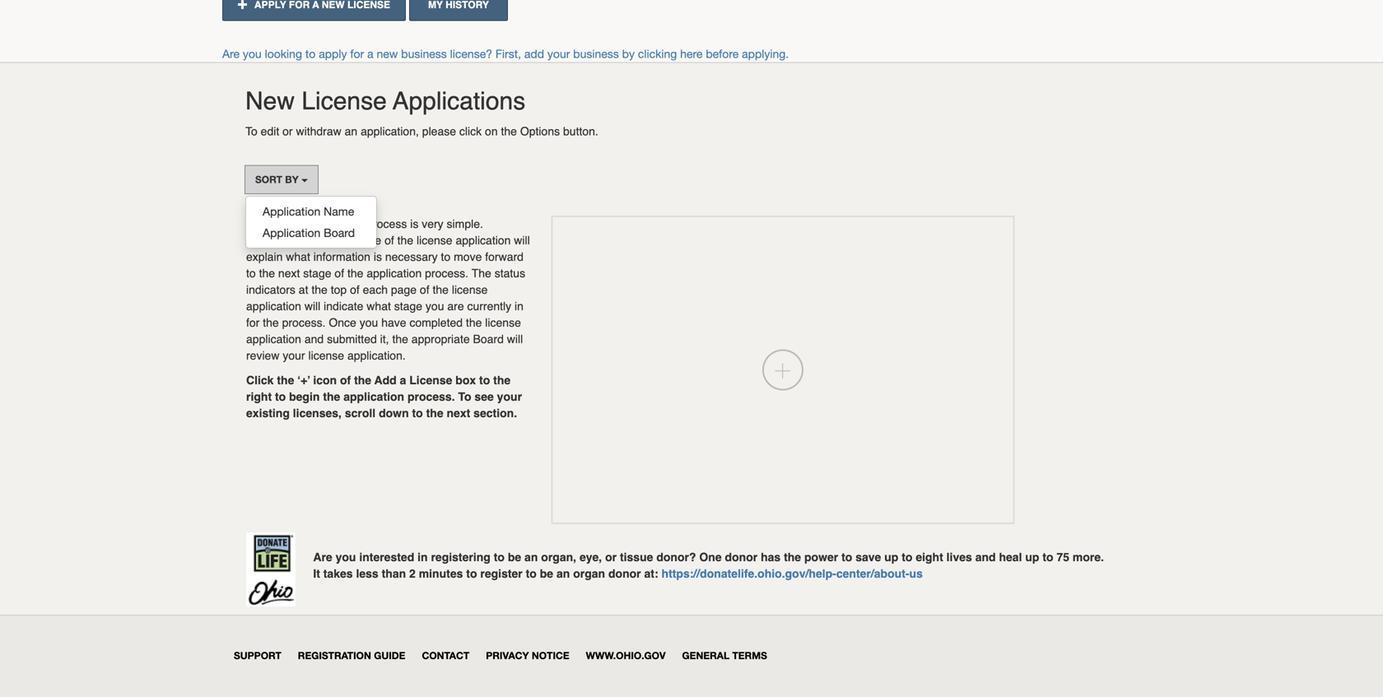 Task type: locate. For each thing, give the bounding box(es) containing it.
application up application board 'link'
[[263, 204, 320, 218]]

your right add
[[547, 47, 570, 61]]

application up page
[[367, 267, 422, 280]]

an down organ, in the left of the page
[[557, 567, 570, 580]]

applications
[[393, 87, 525, 115]]

contact
[[422, 650, 469, 662]]

to up see
[[479, 374, 490, 387]]

takes
[[323, 567, 353, 580]]

0 vertical spatial license
[[302, 87, 387, 115]]

process. up down
[[408, 390, 455, 403]]

0 vertical spatial what
[[286, 250, 310, 263]]

0 horizontal spatial up
[[884, 551, 899, 564]]

scroll
[[345, 407, 376, 420]]

to
[[245, 125, 258, 138], [458, 390, 471, 403]]

in inside the license application process is very simple. instructions for each stage of the license application will explain what information is necessary to move forward to the next stage of the application process. the status indicators at the top of each page of the license application will indicate what stage you are currently in for the process. once you have completed the license application and submitted it, the appropriate board will review your license application.
[[515, 300, 524, 313]]

1 vertical spatial donor
[[608, 567, 641, 580]]

and
[[304, 332, 324, 346], [975, 551, 996, 564]]

process. inside click the '+' icon of the add a license box to the right to begin the application process. to see your existing licenses, scroll down to the next section.
[[408, 390, 455, 403]]

clicking
[[638, 47, 677, 61]]

0 horizontal spatial license
[[302, 87, 387, 115]]

general
[[682, 650, 730, 662]]

each left page
[[363, 283, 388, 296]]

0 vertical spatial board
[[324, 226, 355, 239]]

0 horizontal spatial in
[[418, 551, 428, 564]]

to left move
[[441, 250, 451, 263]]

0 vertical spatial next
[[278, 267, 300, 280]]

2 horizontal spatial your
[[547, 47, 570, 61]]

name
[[324, 204, 354, 218]]

application up the 'information' on the left of the page
[[308, 217, 363, 230]]

0 vertical spatial to
[[245, 125, 258, 138]]

in up minutes
[[418, 551, 428, 564]]

will down 'at'
[[304, 300, 320, 313]]

2 vertical spatial your
[[497, 390, 522, 403]]

will
[[514, 234, 530, 247], [304, 300, 320, 313], [507, 332, 523, 346]]

2
[[409, 567, 416, 580]]

1 horizontal spatial to
[[458, 390, 471, 403]]

of right 'top' at the left of page
[[350, 283, 360, 296]]

currently
[[467, 300, 511, 313]]

is left necessary
[[374, 250, 382, 263]]

donor
[[725, 551, 758, 564], [608, 567, 641, 580]]

the
[[501, 125, 517, 138], [397, 234, 413, 247], [259, 267, 275, 280], [347, 267, 363, 280], [312, 283, 328, 296], [433, 283, 449, 296], [263, 316, 279, 329], [466, 316, 482, 329], [392, 332, 408, 346], [277, 374, 294, 387], [354, 374, 371, 387], [493, 374, 511, 387], [323, 390, 340, 403], [426, 407, 443, 420], [784, 551, 801, 564]]

0 horizontal spatial business
[[401, 47, 447, 61]]

75
[[1057, 551, 1070, 564]]

and left 'submitted'
[[304, 332, 324, 346]]

new
[[377, 47, 398, 61]]

1 horizontal spatial and
[[975, 551, 996, 564]]

0 horizontal spatial is
[[374, 250, 382, 263]]

1 vertical spatial an
[[524, 551, 538, 564]]

1 horizontal spatial stage
[[353, 234, 381, 247]]

and inside the are you interested in registering to be an organ, eye, or tissue donor? one donor has the power to save up to eight lives and heal up to 75 more. it takes less than 2 minutes to register to be an organ donor at: https://donatelife.ohio.gov/help-center/about-us
[[975, 551, 996, 564]]

for down the application name link
[[308, 234, 322, 247]]

stage down the process
[[353, 234, 381, 247]]

license
[[302, 87, 387, 115], [409, 374, 452, 387]]

https://donatelife.ohio.gov/help-
[[662, 567, 836, 580]]

to
[[305, 47, 316, 61], [441, 250, 451, 263], [246, 267, 256, 280], [479, 374, 490, 387], [275, 390, 286, 403], [412, 407, 423, 420], [494, 551, 505, 564], [842, 551, 852, 564], [902, 551, 913, 564], [1043, 551, 1054, 564], [466, 567, 477, 580], [526, 567, 537, 580]]

0 vertical spatial and
[[304, 332, 324, 346]]

a
[[367, 47, 373, 61], [400, 374, 406, 387]]

your inside the license application process is very simple. instructions for each stage of the license application will explain what information is necessary to move forward to the next stage of the application process. the status indicators at the top of each page of the license application will indicate what stage you are currently in for the process. once you have completed the license application and submitted it, the appropriate board will review your license application.
[[283, 349, 305, 362]]

are down plus icon
[[222, 47, 240, 61]]

the down explain
[[259, 267, 275, 280]]

you left looking
[[243, 47, 262, 61]]

1 horizontal spatial an
[[524, 551, 538, 564]]

or right the eye,
[[605, 551, 617, 564]]

and left heal
[[975, 551, 996, 564]]

1 vertical spatial in
[[418, 551, 428, 564]]

next inside click the '+' icon of the add a license box to the right to begin the application process. to see your existing licenses, scroll down to the next section.
[[447, 407, 470, 420]]

0 horizontal spatial are
[[222, 47, 240, 61]]

the down the 'information' on the left of the page
[[347, 267, 363, 280]]

1 vertical spatial your
[[283, 349, 305, 362]]

1 vertical spatial or
[[605, 551, 617, 564]]

0 vertical spatial are
[[222, 47, 240, 61]]

0 horizontal spatial stage
[[303, 267, 331, 280]]

https://donatelife.ohio.gov/help-center/about-us link
[[662, 567, 923, 580]]

1 vertical spatial the
[[472, 267, 491, 280]]

application up review
[[246, 332, 301, 346]]

2 horizontal spatial an
[[557, 567, 570, 580]]

1 vertical spatial will
[[304, 300, 320, 313]]

for up review
[[246, 316, 260, 329]]

an right withdraw
[[345, 125, 357, 138]]

up
[[884, 551, 899, 564], [1025, 551, 1039, 564]]

1 horizontal spatial next
[[447, 407, 470, 420]]

0 vertical spatial each
[[325, 234, 350, 247]]

down
[[379, 407, 409, 420]]

1 horizontal spatial a
[[400, 374, 406, 387]]

organ
[[573, 567, 605, 580]]

0 horizontal spatial an
[[345, 125, 357, 138]]

1 vertical spatial stage
[[303, 267, 331, 280]]

click
[[246, 374, 274, 387]]

1 vertical spatial to
[[458, 390, 471, 403]]

stage up 'at'
[[303, 267, 331, 280]]

0 vertical spatial application
[[263, 204, 320, 218]]

donor down tissue
[[608, 567, 641, 580]]

0 vertical spatial be
[[508, 551, 521, 564]]

business right new
[[401, 47, 447, 61]]

application down add
[[343, 390, 404, 403]]

business left 'by'
[[573, 47, 619, 61]]

application,
[[361, 125, 419, 138]]

up right save
[[884, 551, 899, 564]]

you up takes
[[336, 551, 356, 564]]

your inside click the '+' icon of the add a license box to the right to begin the application process. to see your existing licenses, scroll down to the next section.
[[497, 390, 522, 403]]

0 horizontal spatial next
[[278, 267, 300, 280]]

an left organ, in the left of the page
[[524, 551, 538, 564]]

2 vertical spatial an
[[557, 567, 570, 580]]

license down very
[[417, 234, 452, 247]]

0 horizontal spatial and
[[304, 332, 324, 346]]

2 horizontal spatial stage
[[394, 300, 422, 313]]

each
[[325, 234, 350, 247], [363, 283, 388, 296]]

to left save
[[842, 551, 852, 564]]

to down registering
[[466, 567, 477, 580]]

license inside click the '+' icon of the add a license box to the right to begin the application process. to see your existing licenses, scroll down to the next section.
[[409, 374, 452, 387]]

1 horizontal spatial donor
[[725, 551, 758, 564]]

0 horizontal spatial your
[[283, 349, 305, 362]]

application up move
[[456, 234, 511, 247]]

your up section.
[[497, 390, 522, 403]]

of right icon
[[340, 374, 351, 387]]

1 vertical spatial license
[[409, 374, 452, 387]]

the up https://donatelife.ohio.gov/help-center/about-us link
[[784, 551, 801, 564]]

of
[[385, 234, 394, 247], [335, 267, 344, 280], [350, 283, 360, 296], [420, 283, 429, 296], [340, 374, 351, 387]]

new
[[245, 87, 295, 115]]

0 horizontal spatial a
[[367, 47, 373, 61]]

it
[[313, 567, 320, 580]]

1 horizontal spatial in
[[515, 300, 524, 313]]

1 vertical spatial application
[[263, 226, 320, 239]]

terms
[[732, 650, 767, 662]]

apply
[[319, 47, 347, 61]]

are
[[222, 47, 240, 61], [313, 551, 332, 564]]

license left the box
[[409, 374, 452, 387]]

on
[[485, 125, 498, 138]]

save
[[856, 551, 881, 564]]

0 horizontal spatial the
[[246, 217, 266, 230]]

0 vertical spatial the
[[246, 217, 266, 230]]

to down the box
[[458, 390, 471, 403]]

1 horizontal spatial license
[[409, 374, 452, 387]]

be down organ, in the left of the page
[[540, 567, 553, 580]]

2 up from the left
[[1025, 551, 1039, 564]]

top
[[331, 283, 347, 296]]

are inside the are you interested in registering to be an organ, eye, or tissue donor? one donor has the power to save up to eight lives and heal up to 75 more. it takes less than 2 minutes to register to be an organ donor at: https://donatelife.ohio.gov/help-center/about-us
[[313, 551, 332, 564]]

of down the process
[[385, 234, 394, 247]]

0 horizontal spatial each
[[325, 234, 350, 247]]

are you looking to apply for a new business license? first, add your business by clicking here before applying. link
[[222, 47, 789, 61]]

0 horizontal spatial donor
[[608, 567, 641, 580]]

business
[[401, 47, 447, 61], [573, 47, 619, 61]]

very
[[422, 217, 444, 230]]

2 vertical spatial process.
[[408, 390, 455, 403]]

icon
[[313, 374, 337, 387]]

0 vertical spatial for
[[350, 47, 364, 61]]

2 vertical spatial for
[[246, 316, 260, 329]]

1 vertical spatial for
[[308, 234, 322, 247]]

will up forward at the left of page
[[514, 234, 530, 247]]

0 vertical spatial a
[[367, 47, 373, 61]]

next down the box
[[447, 407, 470, 420]]

to left edit
[[245, 125, 258, 138]]

to up register
[[494, 551, 505, 564]]

your up '+'
[[283, 349, 305, 362]]

1 horizontal spatial be
[[540, 567, 553, 580]]

are up it
[[313, 551, 332, 564]]

for
[[350, 47, 364, 61], [308, 234, 322, 247], [246, 316, 260, 329]]

up right heal
[[1025, 551, 1039, 564]]

or right edit
[[283, 125, 293, 138]]

application
[[263, 204, 320, 218], [263, 226, 320, 239]]

process. down 'at'
[[282, 316, 326, 329]]

sort by
[[255, 174, 301, 185]]

the down move
[[472, 267, 491, 280]]

next inside the license application process is very simple. instructions for each stage of the license application will explain what information is necessary to move forward to the next stage of the application process. the status indicators at the top of each page of the license application will indicate what stage you are currently in for the process. once you have completed the license application and submitted it, the appropriate board will review your license application.
[[278, 267, 300, 280]]

1 horizontal spatial board
[[473, 332, 504, 346]]

sort by button
[[245, 165, 319, 194]]

to right register
[[526, 567, 537, 580]]

contact link
[[422, 650, 469, 662]]

1 horizontal spatial business
[[573, 47, 619, 61]]

0 vertical spatial an
[[345, 125, 357, 138]]

1 business from the left
[[401, 47, 447, 61]]

next
[[278, 267, 300, 280], [447, 407, 470, 420]]

2 vertical spatial will
[[507, 332, 523, 346]]

box
[[456, 374, 476, 387]]

application name application board
[[263, 204, 355, 239]]

stage
[[353, 234, 381, 247], [303, 267, 331, 280], [394, 300, 422, 313]]

is
[[410, 217, 419, 230], [374, 250, 382, 263]]

0 horizontal spatial for
[[246, 316, 260, 329]]

0 vertical spatial or
[[283, 125, 293, 138]]

1 horizontal spatial your
[[497, 390, 522, 403]]

1 vertical spatial and
[[975, 551, 996, 564]]

application
[[308, 217, 363, 230], [456, 234, 511, 247], [367, 267, 422, 280], [246, 300, 301, 313], [246, 332, 301, 346], [343, 390, 404, 403]]

process
[[367, 217, 407, 230]]

1 vertical spatial next
[[447, 407, 470, 420]]

indicators
[[246, 283, 296, 296]]

application.
[[347, 349, 406, 362]]

for right apply
[[350, 47, 364, 61]]

what down application board 'link'
[[286, 250, 310, 263]]

a right add
[[400, 374, 406, 387]]

1 horizontal spatial is
[[410, 217, 419, 230]]

indicate
[[324, 300, 363, 313]]

to left apply
[[305, 47, 316, 61]]

1 vertical spatial a
[[400, 374, 406, 387]]

0 vertical spatial your
[[547, 47, 570, 61]]

what up have
[[367, 300, 391, 313]]

you inside the are you interested in registering to be an organ, eye, or tissue donor? one donor has the power to save up to eight lives and heal up to 75 more. it takes less than 2 minutes to register to be an organ donor at: https://donatelife.ohio.gov/help-center/about-us
[[336, 551, 356, 564]]

a left new
[[367, 47, 373, 61]]

to down explain
[[246, 267, 256, 280]]

1 horizontal spatial or
[[605, 551, 617, 564]]

0 horizontal spatial board
[[324, 226, 355, 239]]

looking
[[265, 47, 302, 61]]

to right down
[[412, 407, 423, 420]]

1 horizontal spatial for
[[308, 234, 322, 247]]

in right currently
[[515, 300, 524, 313]]

None button
[[409, 0, 508, 21]]

1 horizontal spatial up
[[1025, 551, 1039, 564]]

next up 'at'
[[278, 267, 300, 280]]

donor up the https://donatelife.ohio.gov/help-
[[725, 551, 758, 564]]

stage down page
[[394, 300, 422, 313]]

each up the 'information' on the left of the page
[[325, 234, 350, 247]]

1 horizontal spatial what
[[367, 300, 391, 313]]

1 horizontal spatial are
[[313, 551, 332, 564]]

1 vertical spatial each
[[363, 283, 388, 296]]

is left very
[[410, 217, 419, 230]]

more.
[[1073, 551, 1104, 564]]

what
[[286, 250, 310, 263], [367, 300, 391, 313]]

options
[[520, 125, 560, 138]]

license up icon
[[308, 349, 344, 362]]

board down name
[[324, 226, 355, 239]]

donor?
[[656, 551, 696, 564]]

to edit or withdraw an application, please click on the options button.
[[245, 125, 598, 138]]

explain
[[246, 250, 283, 263]]

support
[[234, 650, 281, 662]]

center/about-
[[836, 567, 909, 580]]

0 vertical spatial in
[[515, 300, 524, 313]]

1 vertical spatial board
[[473, 332, 504, 346]]

eye,
[[580, 551, 602, 564]]

status
[[495, 267, 525, 280]]

process. down move
[[425, 267, 469, 280]]

of up 'top' at the left of page
[[335, 267, 344, 280]]

board inside the license application process is very simple. instructions for each stage of the license application will explain what information is necessary to move forward to the next stage of the application process. the status indicators at the top of each page of the license application will indicate what stage you are currently in for the process. once you have completed the license application and submitted it, the appropriate board will review your license application.
[[473, 332, 504, 346]]

application down the application name link
[[263, 226, 320, 239]]

in
[[515, 300, 524, 313], [418, 551, 428, 564]]

0 horizontal spatial or
[[283, 125, 293, 138]]

the down icon
[[323, 390, 340, 403]]

board down currently
[[473, 332, 504, 346]]

interested
[[359, 551, 414, 564]]

will down currently
[[507, 332, 523, 346]]

to up existing
[[275, 390, 286, 403]]

license up withdraw
[[302, 87, 387, 115]]

1 horizontal spatial each
[[363, 283, 388, 296]]

1 vertical spatial are
[[313, 551, 332, 564]]

be up register
[[508, 551, 521, 564]]

the up instructions
[[246, 217, 266, 230]]



Task type: describe. For each thing, give the bounding box(es) containing it.
the inside the are you interested in registering to be an organ, eye, or tissue donor? one donor has the power to save up to eight lives and heal up to 75 more. it takes less than 2 minutes to register to be an organ donor at: https://donatelife.ohio.gov/help-center/about-us
[[784, 551, 801, 564]]

license down currently
[[485, 316, 521, 329]]

www.ohio.gov
[[586, 650, 666, 662]]

board inside application name application board
[[324, 226, 355, 239]]

licenses,
[[293, 407, 342, 420]]

the down indicators
[[263, 316, 279, 329]]

plus image
[[238, 0, 252, 9]]

begin
[[289, 390, 320, 403]]

in inside the are you interested in registering to be an organ, eye, or tissue donor? one donor has the power to save up to eight lives and heal up to 75 more. it takes less than 2 minutes to register to be an organ donor at: https://donatelife.ohio.gov/help-center/about-us
[[418, 551, 428, 564]]

by
[[622, 47, 635, 61]]

heal
[[999, 551, 1022, 564]]

0 vertical spatial process.
[[425, 267, 469, 280]]

you up 'completed'
[[426, 300, 444, 313]]

have
[[381, 316, 406, 329]]

1 vertical spatial is
[[374, 250, 382, 263]]

privacy notice
[[486, 650, 569, 662]]

the right down
[[426, 407, 443, 420]]

2 vertical spatial stage
[[394, 300, 422, 313]]

are you interested in registering to be an organ, eye, or tissue donor? one donor has the power to save up to eight lives and heal up to 75 more. it takes less than 2 minutes to register to be an organ donor at: https://donatelife.ohio.gov/help-center/about-us
[[313, 551, 1104, 580]]

applying.
[[742, 47, 789, 61]]

2 horizontal spatial for
[[350, 47, 364, 61]]

click the '+' icon of the add a license box to the right to begin the application process. to see your existing licenses, scroll down to the next section.
[[246, 374, 522, 420]]

1 up from the left
[[884, 551, 899, 564]]

the right on
[[501, 125, 517, 138]]

the left '+'
[[277, 374, 294, 387]]

privacy
[[486, 650, 529, 662]]

organ,
[[541, 551, 576, 564]]

you up 'submitted'
[[360, 316, 378, 329]]

new license applications
[[245, 87, 525, 115]]

0 vertical spatial is
[[410, 217, 419, 230]]

1 horizontal spatial the
[[472, 267, 491, 280]]

has
[[761, 551, 781, 564]]

at
[[299, 283, 308, 296]]

of right page
[[420, 283, 429, 296]]

0 vertical spatial donor
[[725, 551, 758, 564]]

once
[[329, 316, 356, 329]]

1 vertical spatial be
[[540, 567, 553, 580]]

support link
[[234, 650, 281, 662]]

the license application process is very simple. instructions for each stage of the license application will explain what information is necessary to move forward to the next stage of the application process. the status indicators at the top of each page of the license application will indicate what stage you are currently in for the process. once you have completed the license application and submitted it, the appropriate board will review your license application.
[[246, 217, 530, 362]]

0 horizontal spatial to
[[245, 125, 258, 138]]

are for are you looking to apply for a new business license? first, add your business by clicking here before applying.
[[222, 47, 240, 61]]

add
[[524, 47, 544, 61]]

application inside click the '+' icon of the add a license box to the right to begin the application process. to see your existing licenses, scroll down to the next section.
[[343, 390, 404, 403]]

0 vertical spatial will
[[514, 234, 530, 247]]

sort
[[255, 174, 282, 185]]

section.
[[474, 407, 517, 420]]

tissue
[[620, 551, 653, 564]]

eight
[[916, 551, 943, 564]]

to inside click the '+' icon of the add a license box to the right to begin the application process. to see your existing licenses, scroll down to the next section.
[[458, 390, 471, 403]]

page
[[391, 283, 417, 296]]

0 horizontal spatial be
[[508, 551, 521, 564]]

0 horizontal spatial what
[[286, 250, 310, 263]]

one
[[699, 551, 722, 564]]

license up are
[[452, 283, 488, 296]]

us
[[909, 567, 923, 580]]

submitted
[[327, 332, 377, 346]]

necessary
[[385, 250, 438, 263]]

it,
[[380, 332, 389, 346]]

less
[[356, 567, 378, 580]]

appropriate
[[411, 332, 470, 346]]

the up necessary
[[397, 234, 413, 247]]

edit
[[261, 125, 279, 138]]

than
[[382, 567, 406, 580]]

to up us
[[902, 551, 913, 564]]

'+'
[[297, 374, 310, 387]]

the right it,
[[392, 332, 408, 346]]

move
[[454, 250, 482, 263]]

button.
[[563, 125, 598, 138]]

0 vertical spatial stage
[[353, 234, 381, 247]]

withdraw
[[296, 125, 341, 138]]

general terms
[[682, 650, 767, 662]]

the right 'at'
[[312, 283, 328, 296]]

general terms link
[[682, 650, 767, 662]]

first,
[[496, 47, 521, 61]]

to left 75
[[1043, 551, 1054, 564]]

2 business from the left
[[573, 47, 619, 61]]

registration guide
[[298, 650, 405, 662]]

www.ohio.gov link
[[586, 650, 666, 662]]

information
[[313, 250, 370, 263]]

the down currently
[[466, 316, 482, 329]]

registration guide link
[[298, 650, 405, 662]]

the left add
[[354, 374, 371, 387]]

application name link
[[246, 201, 376, 222]]

1 application from the top
[[263, 204, 320, 218]]

power
[[804, 551, 838, 564]]

2 application from the top
[[263, 226, 320, 239]]

1 vertical spatial what
[[367, 300, 391, 313]]

review
[[246, 349, 279, 362]]

of inside click the '+' icon of the add a license box to the right to begin the application process. to see your existing licenses, scroll down to the next section.
[[340, 374, 351, 387]]

are
[[447, 300, 464, 313]]

minutes
[[419, 567, 463, 580]]

by
[[285, 174, 299, 185]]

the up are
[[433, 283, 449, 296]]

forward
[[485, 250, 524, 263]]

are for are you interested in registering to be an organ, eye, or tissue donor? one donor has the power to save up to eight lives and heal up to 75 more. it takes less than 2 minutes to register to be an organ donor at: https://donatelife.ohio.gov/help-center/about-us
[[313, 551, 332, 564]]

application down indicators
[[246, 300, 301, 313]]

or inside the are you interested in registering to be an organ, eye, or tissue donor? one donor has the power to save up to eight lives and heal up to 75 more. it takes less than 2 minutes to register to be an organ donor at: https://donatelife.ohio.gov/help-center/about-us
[[605, 551, 617, 564]]

see
[[475, 390, 494, 403]]

existing
[[246, 407, 290, 420]]

license up instructions
[[269, 217, 305, 230]]

registering
[[431, 551, 491, 564]]

privacy notice link
[[486, 650, 569, 662]]

registration
[[298, 650, 371, 662]]

and inside the license application process is very simple. instructions for each stage of the license application will explain what information is necessary to move forward to the next stage of the application process. the status indicators at the top of each page of the license application will indicate what stage you are currently in for the process. once you have completed the license application and submitted it, the appropriate board will review your license application.
[[304, 332, 324, 346]]

here
[[680, 47, 703, 61]]

at:
[[644, 567, 658, 580]]

the up see
[[493, 374, 511, 387]]

notice
[[532, 650, 569, 662]]

application board link
[[246, 222, 376, 244]]

1 vertical spatial process.
[[282, 316, 326, 329]]

a inside click the '+' icon of the add a license box to the right to begin the application process. to see your existing licenses, scroll down to the next section.
[[400, 374, 406, 387]]

guide
[[374, 650, 405, 662]]

click
[[459, 125, 482, 138]]

simple.
[[447, 217, 483, 230]]

completed
[[410, 316, 463, 329]]



Task type: vqa. For each thing, say whether or not it's contained in the screenshot.
least
no



